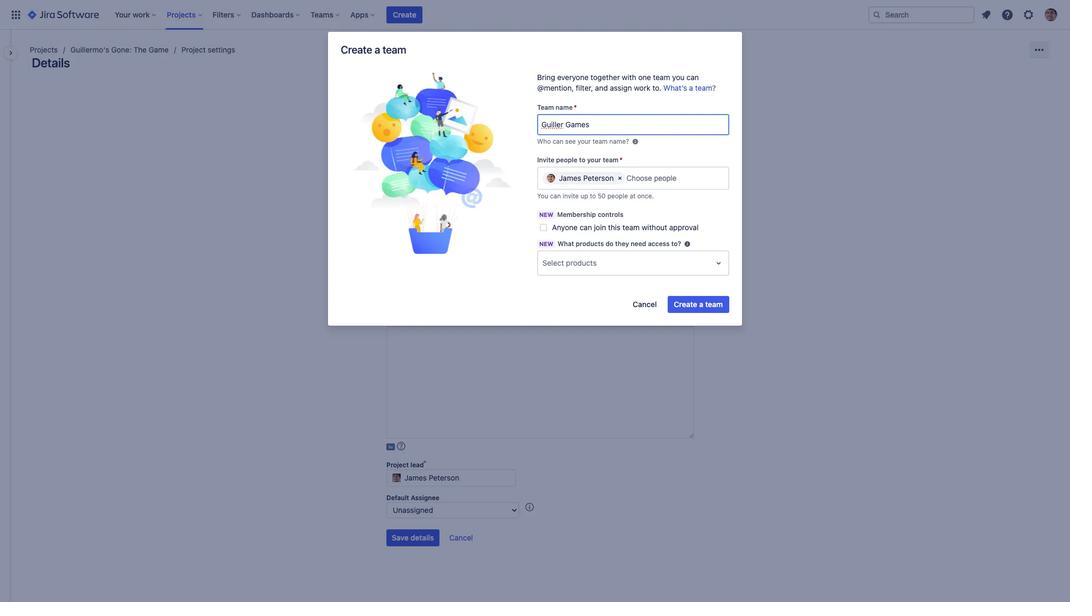 Task type: describe. For each thing, give the bounding box(es) containing it.
one
[[638, 73, 651, 82]]

once.
[[637, 192, 654, 200]]

can left see
[[553, 137, 564, 145]]

default
[[386, 494, 409, 502]]

a inside button
[[699, 300, 703, 309]]

team?
[[695, 83, 716, 92]]

what's a team?
[[664, 83, 716, 92]]

you
[[537, 192, 548, 200]]

create a team image
[[353, 72, 512, 254]]

name
[[556, 104, 573, 111]]

select
[[543, 259, 564, 268]]

without
[[642, 223, 667, 232]]

up
[[581, 192, 588, 200]]

team
[[537, 104, 554, 111]]

team inside bring everyone together with one team you can @mention, filter, and assign work to.
[[653, 73, 670, 82]]

filter,
[[576, 83, 593, 92]]

you
[[672, 73, 685, 82]]

Choose people text field
[[627, 174, 679, 183]]

@mention,
[[537, 83, 574, 92]]

membership
[[557, 211, 596, 219]]

name
[[386, 85, 405, 93]]

name?
[[609, 137, 629, 145]]

url
[[386, 152, 399, 160]]

project settings link
[[181, 44, 235, 56]]

see
[[565, 137, 576, 145]]

invite
[[537, 156, 555, 164]]

what's a team? link
[[664, 83, 716, 92]]

who can see your team name?
[[537, 137, 629, 145]]

clear image
[[616, 174, 624, 183]]

team down create button at the left top of the page
[[383, 44, 406, 56]]

cancel inside button
[[633, 300, 657, 309]]

project category
[[386, 218, 438, 226]]

to?
[[671, 240, 681, 248]]

0 horizontal spatial *
[[574, 104, 577, 111]]

peterson
[[583, 174, 614, 183]]

project settings
[[181, 45, 235, 54]]

new membership controls anyone can join this team without approval
[[539, 211, 699, 232]]

invite
[[563, 192, 579, 200]]

project for project lead
[[386, 461, 409, 469]]

project for project type
[[386, 185, 409, 193]]

with
[[622, 73, 636, 82]]

create a team button
[[668, 296, 729, 313]]

your for see
[[578, 137, 591, 145]]

team name *
[[537, 104, 577, 111]]

1 vertical spatial a
[[689, 83, 693, 92]]

create inside button
[[393, 10, 416, 19]]

what products do they need access to?
[[558, 240, 681, 248]]

james peterson
[[559, 174, 614, 183]]

products for what
[[576, 240, 604, 248]]

gone:
[[111, 45, 132, 54]]

search image
[[873, 10, 881, 19]]

open image
[[712, 257, 725, 270]]

work
[[634, 83, 651, 92]]

lead
[[411, 461, 424, 469]]

required image
[[398, 118, 403, 127]]

and
[[595, 83, 608, 92]]

new for new
[[539, 240, 553, 247]]

you can invite up to 50 people       at once.
[[537, 192, 654, 200]]

0 vertical spatial create a team
[[341, 44, 406, 56]]

who
[[537, 137, 551, 145]]

projects link
[[30, 44, 58, 56]]

your for to
[[587, 156, 601, 164]]

projects
[[30, 45, 58, 54]]

everyone
[[557, 73, 589, 82]]

get local help about wiki markup help image
[[397, 442, 405, 451]]

1 horizontal spatial people
[[608, 192, 628, 200]]

project lead
[[386, 461, 424, 469]]

settings
[[208, 45, 235, 54]]



Task type: vqa. For each thing, say whether or not it's contained in the screenshot.
"Anyone"
yes



Task type: locate. For each thing, give the bounding box(es) containing it.
1 horizontal spatial create
[[393, 10, 416, 19]]

0 vertical spatial cancel
[[633, 300, 657, 309]]

they
[[615, 240, 629, 248]]

to
[[579, 156, 586, 164], [590, 192, 596, 200]]

select products
[[543, 259, 597, 268]]

cancel button
[[626, 296, 663, 313]]

create button
[[387, 6, 423, 23]]

products down what at right
[[566, 259, 597, 268]]

project type
[[386, 185, 425, 193]]

create banner
[[0, 0, 1070, 30]]

guillermo's gone: the game
[[70, 45, 169, 54]]

team left the name?
[[593, 137, 608, 145]]

your right see
[[578, 137, 591, 145]]

can inside bring everyone together with one team you can @mention, filter, and assign work to.
[[687, 73, 699, 82]]

new for new membership controls anyone can join this team without approval
[[539, 211, 553, 218]]

2 horizontal spatial a
[[699, 300, 703, 309]]

approval
[[669, 223, 699, 232]]

1 horizontal spatial a
[[689, 83, 693, 92]]

james
[[559, 174, 581, 183]]

project left category
[[386, 218, 409, 226]]

1 vertical spatial *
[[620, 156, 623, 164]]

create a team inside button
[[674, 300, 723, 309]]

0 horizontal spatial create
[[341, 44, 372, 56]]

products down join
[[576, 240, 604, 248]]

bring everyone together with one team you can @mention, filter, and assign work to.
[[537, 73, 699, 92]]

what
[[558, 240, 574, 248]]

create a team down open "icon"
[[674, 300, 723, 309]]

0 horizontal spatial cancel
[[449, 534, 473, 543]]

james peterson image
[[547, 174, 555, 183]]

new down you
[[539, 211, 553, 218]]

to right up
[[590, 192, 596, 200]]

0 vertical spatial new
[[539, 211, 553, 218]]

* up clear image
[[620, 156, 623, 164]]

e.g. HR Team, Redesign Project, Team Mango field
[[538, 115, 728, 134]]

anyone
[[552, 223, 578, 232]]

this
[[608, 223, 621, 232]]

* right name
[[574, 104, 577, 111]]

team up to.
[[653, 73, 670, 82]]

people
[[556, 156, 577, 164], [608, 192, 628, 200]]

invite people to your team *
[[537, 156, 623, 164]]

cancel
[[633, 300, 657, 309], [449, 534, 473, 543]]

create a team up name
[[341, 44, 406, 56]]

50
[[598, 192, 606, 200]]

assignee
[[411, 494, 439, 502]]

can up what's a team? link
[[687, 73, 699, 82]]

create a team
[[341, 44, 406, 56], [674, 300, 723, 309]]

the
[[134, 45, 147, 54]]

1 vertical spatial to
[[590, 192, 596, 200]]

0 vertical spatial people
[[556, 156, 577, 164]]

your team name is visible to anyone in your organisation. it may be visible on work shared outside your organisation. image
[[631, 137, 640, 146]]

people left the at
[[608, 192, 628, 200]]

None submit
[[386, 530, 439, 547]]

1 vertical spatial cancel
[[449, 534, 473, 543]]

team inside create a team button
[[705, 300, 723, 309]]

None text field
[[386, 160, 519, 177], [386, 327, 694, 439], [386, 503, 519, 519], [386, 160, 519, 177], [386, 327, 694, 439], [386, 503, 519, 519]]

to up james peterson
[[579, 156, 586, 164]]

0 vertical spatial *
[[574, 104, 577, 111]]

jira software image
[[28, 8, 99, 21], [28, 8, 99, 21]]

default assignee
[[386, 494, 439, 502]]

1 vertical spatial people
[[608, 192, 628, 200]]

0 horizontal spatial to
[[579, 156, 586, 164]]

2 horizontal spatial create
[[674, 300, 697, 309]]

type
[[411, 185, 425, 193]]

products
[[576, 240, 604, 248], [566, 259, 597, 268]]

1 horizontal spatial cancel
[[633, 300, 657, 309]]

0 vertical spatial your
[[578, 137, 591, 145]]

2 vertical spatial create
[[674, 300, 697, 309]]

controls
[[598, 211, 624, 219]]

1 vertical spatial products
[[566, 259, 597, 268]]

guillermo's gone: the game link
[[70, 44, 169, 56]]

0 vertical spatial to
[[579, 156, 586, 164]]

to.
[[653, 83, 662, 92]]

1 vertical spatial create
[[341, 44, 372, 56]]

can inside new membership controls anyone can join this team without approval
[[580, 223, 592, 232]]

access
[[648, 240, 670, 248]]

new left what at right
[[539, 240, 553, 247]]

1 horizontal spatial create a team
[[674, 300, 723, 309]]

0 vertical spatial create
[[393, 10, 416, 19]]

project for project category
[[386, 218, 409, 226]]

team down open "icon"
[[705, 300, 723, 309]]

project left settings
[[181, 45, 206, 54]]

guillermo's
[[70, 45, 109, 54]]

0 horizontal spatial a
[[375, 44, 380, 56]]

team
[[383, 44, 406, 56], [653, 73, 670, 82], [593, 137, 608, 145], [603, 156, 619, 164], [623, 223, 640, 232], [705, 300, 723, 309]]

team right this
[[623, 223, 640, 232]]

need
[[631, 240, 646, 248]]

team down the name?
[[603, 156, 619, 164]]

new inside new membership controls anyone can join this team without approval
[[539, 211, 553, 218]]

do
[[606, 240, 614, 248]]

team inside new membership controls anyone can join this team without approval
[[623, 223, 640, 232]]

create
[[393, 10, 416, 19], [341, 44, 372, 56], [674, 300, 697, 309]]

1 vertical spatial create a team
[[674, 300, 723, 309]]

create inside button
[[674, 300, 697, 309]]

people up 'james'
[[556, 156, 577, 164]]

project for project settings
[[181, 45, 206, 54]]

0 horizontal spatial create a team
[[341, 44, 406, 56]]

new
[[539, 211, 553, 218], [539, 240, 553, 247]]

what's
[[664, 83, 687, 92]]

0 horizontal spatial people
[[556, 156, 577, 164]]

game
[[149, 45, 169, 54]]

required image
[[407, 251, 412, 259]]

2 vertical spatial a
[[699, 300, 703, 309]]

project
[[181, 45, 206, 54], [386, 185, 409, 193], [386, 218, 409, 226], [386, 461, 409, 469]]

your
[[578, 137, 591, 145], [587, 156, 601, 164]]

1 vertical spatial your
[[587, 156, 601, 164]]

can
[[687, 73, 699, 82], [553, 137, 564, 145], [550, 192, 561, 200], [580, 223, 592, 232]]

2 new from the top
[[539, 240, 553, 247]]

project left type
[[386, 185, 409, 193]]

details
[[32, 55, 70, 70]]

can right you
[[550, 192, 561, 200]]

cancel link
[[444, 530, 478, 547]]

a
[[375, 44, 380, 56], [689, 83, 693, 92], [699, 300, 703, 309]]

0 vertical spatial a
[[375, 44, 380, 56]]

key
[[386, 119, 398, 127]]

1 vertical spatial new
[[539, 240, 553, 247]]

assign
[[610, 83, 632, 92]]

primary element
[[6, 0, 869, 29]]

your up peterson
[[587, 156, 601, 164]]

project down get local help about wiki markup help icon on the bottom left
[[386, 461, 409, 469]]

0 vertical spatial products
[[576, 240, 604, 248]]

bring
[[537, 73, 555, 82]]

join
[[594, 223, 606, 232]]

None text field
[[386, 94, 519, 111], [386, 127, 453, 144], [386, 94, 519, 111], [386, 127, 453, 144]]

can left join
[[580, 223, 592, 232]]

together
[[591, 73, 620, 82]]

products for select
[[566, 259, 597, 268]]

*
[[574, 104, 577, 111], [620, 156, 623, 164]]

1 horizontal spatial *
[[620, 156, 623, 164]]

at
[[630, 192, 636, 200]]

category
[[411, 218, 438, 226]]

create a team element
[[341, 72, 524, 257]]

Search field
[[869, 6, 975, 23]]

1 horizontal spatial to
[[590, 192, 596, 200]]

1 new from the top
[[539, 211, 553, 218]]



